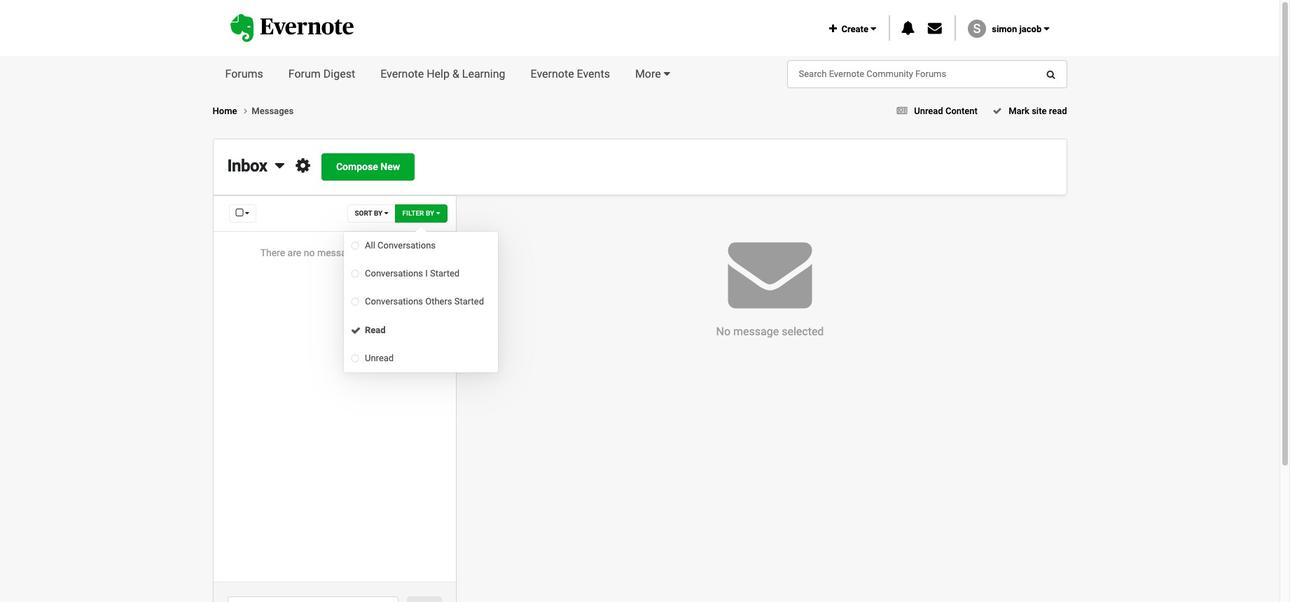 Task type: locate. For each thing, give the bounding box(es) containing it.
1 vertical spatial caret down image
[[275, 157, 284, 174]]

mark site read link
[[988, 106, 1067, 116]]

forums link
[[213, 56, 276, 92]]

1 horizontal spatial caret down image
[[384, 210, 388, 217]]

1 evernote from the left
[[381, 67, 424, 81]]

help
[[427, 67, 450, 81]]

unread content link
[[893, 106, 978, 116]]

2 evernote from the left
[[531, 67, 574, 81]]

angle right image
[[244, 106, 247, 116]]

2 by from the left
[[426, 210, 435, 217]]

0 vertical spatial started
[[430, 269, 460, 279]]

mark site read
[[1007, 106, 1067, 116]]

1 by from the left
[[374, 210, 383, 217]]

all conversations
[[365, 240, 436, 251]]

0 horizontal spatial caret down image
[[275, 157, 284, 174]]

caret down image left cog icon
[[275, 157, 284, 174]]

caret down image
[[1044, 24, 1050, 34], [664, 68, 670, 79], [245, 210, 249, 217], [436, 210, 440, 217]]

started
[[430, 269, 460, 279], [455, 297, 484, 307]]

0 vertical spatial unread
[[914, 106, 943, 116]]

1 vertical spatial unread
[[365, 353, 394, 363]]

1 horizontal spatial by
[[426, 210, 435, 217]]

compose new link
[[322, 154, 415, 181]]

all conversations link
[[344, 232, 498, 260]]

started right i
[[430, 269, 460, 279]]

caret down image for filter by
[[436, 210, 440, 217]]

plus image
[[829, 24, 837, 34]]

by right filter
[[426, 210, 435, 217]]

caret down image
[[871, 24, 877, 34], [275, 157, 284, 174], [384, 210, 388, 217]]

are
[[288, 247, 301, 259]]

0 horizontal spatial by
[[374, 210, 383, 217]]

newspaper o image
[[897, 106, 908, 116]]

forums
[[225, 67, 263, 81]]

1 vertical spatial started
[[455, 297, 484, 307]]

unread right newspaper o icon
[[914, 106, 943, 116]]

caret down image left notifications icon
[[871, 24, 877, 34]]

no
[[304, 247, 315, 259]]

2 vertical spatial caret down image
[[384, 210, 388, 217]]

caret down image inside filter by link
[[436, 210, 440, 217]]

conversations for others
[[365, 297, 423, 307]]

conversations down conversations i started
[[365, 297, 423, 307]]

read
[[1049, 106, 1067, 116]]

search image
[[1047, 70, 1055, 79]]

&
[[453, 67, 459, 81]]

display.
[[376, 247, 409, 259]]

caret down image for sort by link
[[384, 210, 388, 217]]

conversations inside 'link'
[[365, 297, 423, 307]]

1 horizontal spatial unread
[[914, 106, 943, 116]]

messages link
[[252, 106, 294, 116]]

read link
[[344, 316, 498, 345]]

conversations for i
[[365, 269, 423, 279]]

conversations down display.
[[365, 269, 423, 279]]

caret down image right jacob at top right
[[1044, 24, 1050, 34]]

all
[[365, 240, 375, 251]]

simon jacob image
[[968, 20, 986, 38]]

caret down image right filter
[[436, 210, 440, 217]]

caret down image inside sort by link
[[384, 210, 388, 217]]

caret down image inside more link
[[664, 68, 670, 79]]

home
[[213, 106, 239, 116]]

simon jacob link
[[992, 24, 1050, 34]]

simon jacob
[[992, 24, 1044, 34]]

conversations others started
[[365, 297, 484, 307]]

Search messages in this folder... text field
[[227, 597, 399, 603]]

evernote left "events"
[[531, 67, 574, 81]]

create
[[837, 24, 871, 34]]

by for sort
[[374, 210, 383, 217]]

unread for unread
[[365, 353, 394, 363]]

jacob
[[1020, 24, 1042, 34]]

by right sort
[[374, 210, 383, 217]]

no message selected
[[716, 325, 824, 338]]

conversations up conversations i started
[[378, 240, 436, 251]]

caret down image right more at top
[[664, 68, 670, 79]]

caret down image inside simon jacob link
[[1044, 24, 1050, 34]]

2 horizontal spatial caret down image
[[871, 24, 877, 34]]

unread link
[[344, 345, 498, 373]]

square o image
[[236, 208, 243, 218]]

simon
[[992, 24, 1017, 34]]

0 vertical spatial caret down image
[[871, 24, 877, 34]]

evernote
[[381, 67, 424, 81], [531, 67, 574, 81]]

there are no messages to display.
[[260, 247, 409, 259]]

sort by link
[[348, 205, 395, 223]]

by
[[374, 210, 383, 217], [426, 210, 435, 217]]

message
[[734, 325, 779, 338]]

caret down image right square o image
[[245, 210, 249, 217]]

0 horizontal spatial evernote
[[381, 67, 424, 81]]

caret down image inside inbox link
[[275, 157, 284, 174]]

new
[[381, 161, 400, 173]]

evernote events link
[[518, 56, 623, 92]]

1 vertical spatial conversations
[[365, 269, 423, 279]]

caret down image inside create link
[[871, 24, 877, 34]]

2 vertical spatial conversations
[[365, 297, 423, 307]]

caret down image right sort
[[384, 210, 388, 217]]

there
[[260, 247, 285, 259]]

unread
[[914, 106, 943, 116], [365, 353, 394, 363]]

started right others
[[455, 297, 484, 307]]

read
[[365, 325, 386, 335]]

messages
[[252, 106, 294, 116]]

started for conversations others started
[[455, 297, 484, 307]]

1 horizontal spatial evernote
[[531, 67, 574, 81]]

evernote left help at left top
[[381, 67, 424, 81]]

learning
[[462, 67, 505, 81]]

unread down read
[[365, 353, 394, 363]]

0 horizontal spatial unread
[[365, 353, 394, 363]]

evernote help & learning
[[381, 67, 505, 81]]

conversations
[[378, 240, 436, 251], [365, 269, 423, 279], [365, 297, 423, 307]]

compose new
[[336, 161, 400, 173]]

messages
[[317, 247, 362, 259]]

started inside 'link'
[[455, 297, 484, 307]]



Task type: describe. For each thing, give the bounding box(es) containing it.
started for conversations i started
[[430, 269, 460, 279]]

no
[[716, 325, 731, 338]]

site
[[1032, 106, 1047, 116]]

by for filter
[[426, 210, 435, 217]]

compose
[[336, 161, 378, 173]]

filter
[[402, 210, 424, 217]]

others
[[425, 297, 452, 307]]

content
[[946, 106, 978, 116]]

selected
[[782, 325, 824, 338]]

conversations i started link
[[344, 260, 498, 288]]

notifications image
[[901, 21, 915, 35]]

unread content
[[914, 106, 978, 116]]

create link
[[829, 24, 877, 34]]

messages image
[[928, 21, 942, 35]]

caret down image for more
[[664, 68, 670, 79]]

filter by
[[402, 210, 436, 217]]

forum
[[289, 67, 321, 81]]

mark
[[1009, 106, 1030, 116]]

cog image
[[296, 157, 310, 174]]

to
[[365, 247, 373, 259]]

forum digest link
[[276, 56, 368, 92]]

sort by
[[355, 210, 384, 217]]

digest
[[324, 67, 355, 81]]

conversations i started
[[365, 269, 460, 279]]

evernote for evernote help & learning
[[381, 67, 424, 81]]

home link
[[213, 104, 252, 118]]

evernote help & learning link
[[368, 56, 518, 92]]

unread for unread content
[[914, 106, 943, 116]]

evernote user forum image
[[230, 14, 354, 42]]

conversations others started link
[[344, 288, 498, 316]]

evernote for evernote events
[[531, 67, 574, 81]]

caret down image for simon jacob
[[1044, 24, 1050, 34]]

caret down image for inbox link
[[275, 157, 284, 174]]

check image
[[993, 106, 1002, 116]]

more link
[[623, 56, 683, 92]]

filter by link
[[395, 205, 447, 223]]

inbox link
[[227, 156, 284, 176]]

evernote events
[[531, 67, 610, 81]]

sort
[[355, 210, 372, 217]]

events
[[577, 67, 610, 81]]

inbox
[[227, 156, 267, 176]]

0 vertical spatial conversations
[[378, 240, 436, 251]]

forum digest
[[289, 67, 355, 81]]

more
[[635, 67, 661, 81]]

i
[[425, 269, 428, 279]]

Search search field
[[788, 61, 966, 88]]



Task type: vqa. For each thing, say whether or not it's contained in the screenshot.
january related to New UI - Experiences Bad and Good
no



